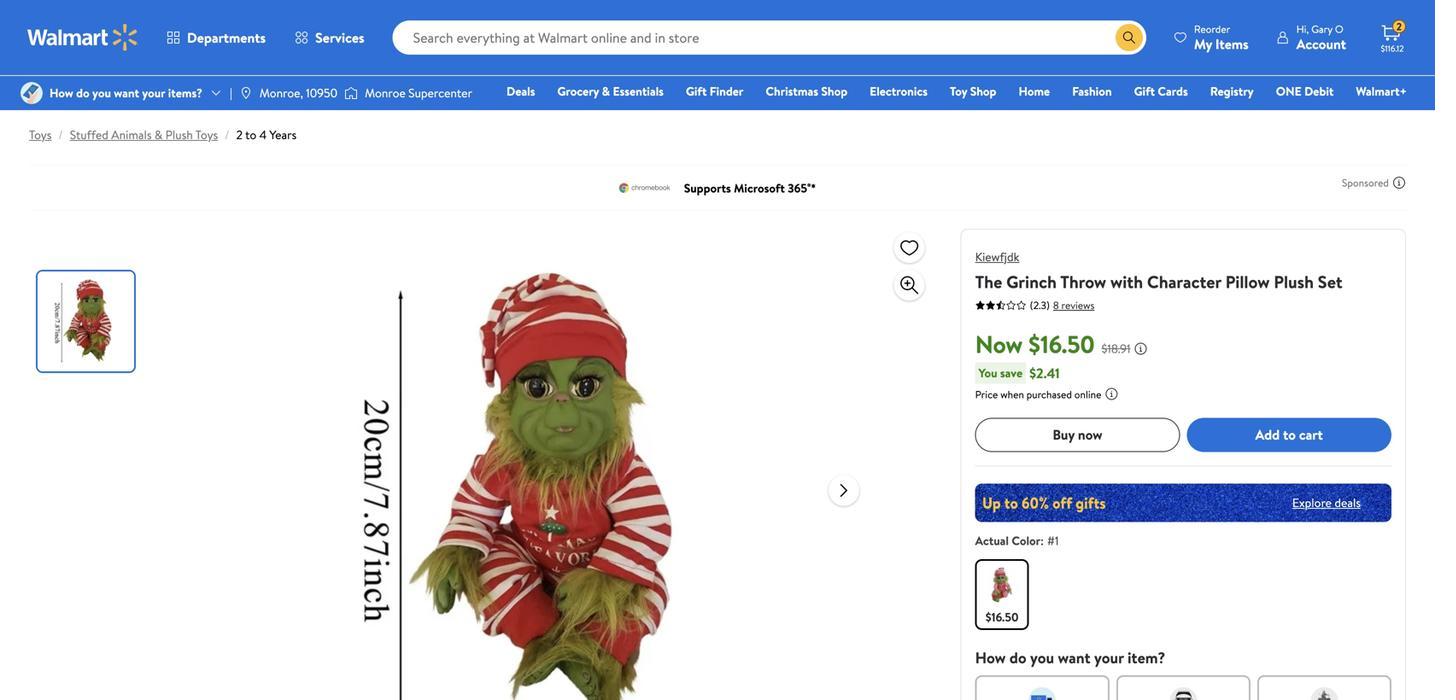 Task type: describe. For each thing, give the bounding box(es) containing it.
ad disclaimer and feedback image
[[1393, 176, 1407, 190]]

online
[[1075, 387, 1102, 402]]

actual
[[976, 533, 1009, 549]]

one debit
[[1277, 83, 1334, 100]]

home
[[1019, 83, 1051, 100]]

items
[[1216, 35, 1249, 53]]

|
[[230, 85, 232, 101]]

the grinch throw with character pillow plush set - image 1 of 2 image
[[38, 272, 138, 372]]

0 horizontal spatial plush
[[165, 126, 193, 143]]

departments
[[187, 28, 266, 47]]

reorder
[[1195, 22, 1231, 36]]

toy
[[950, 83, 968, 100]]

gift cards link
[[1127, 82, 1196, 100]]

want for item?
[[1058, 648, 1091, 669]]

intent image for delivery image
[[1311, 688, 1339, 701]]

up to sixty percent off deals. shop now. image
[[976, 484, 1392, 522]]

you save $2.41
[[979, 364, 1060, 383]]

price when purchased online
[[976, 387, 1102, 402]]

add to cart
[[1256, 426, 1324, 444]]

christmas
[[766, 83, 819, 100]]

fashion
[[1073, 83, 1112, 100]]

walmart image
[[27, 24, 138, 51]]

one debit link
[[1269, 82, 1342, 100]]

cart
[[1300, 426, 1324, 444]]

purchased
[[1027, 387, 1073, 402]]

$116.12
[[1382, 43, 1405, 54]]

#1
[[1048, 533, 1059, 549]]

monroe supercenter
[[365, 85, 473, 101]]

price
[[976, 387, 999, 402]]

grinch
[[1007, 270, 1057, 294]]

debit
[[1305, 83, 1334, 100]]

0 vertical spatial $16.50
[[1029, 328, 1095, 361]]

animals
[[111, 126, 152, 143]]

christmas shop
[[766, 83, 848, 100]]

2 toys from the left
[[196, 126, 218, 143]]

next media item image
[[834, 481, 855, 501]]

stuffed
[[70, 126, 108, 143]]

toys link
[[29, 126, 52, 143]]

grocery & essentials
[[558, 83, 664, 100]]

now
[[976, 328, 1023, 361]]

home link
[[1012, 82, 1058, 100]]

deals link
[[499, 82, 543, 100]]

do for how do you want your item?
[[1010, 648, 1027, 669]]

8 reviews link
[[1050, 298, 1095, 313]]

learn more about strikethrough prices image
[[1135, 342, 1148, 356]]

actual color list
[[972, 556, 1396, 634]]

toy shop
[[950, 83, 997, 100]]

sponsored
[[1343, 176, 1390, 190]]

explore
[[1293, 495, 1332, 512]]

how do you want your item?
[[976, 648, 1166, 669]]

color
[[1012, 533, 1041, 549]]

zoom image modal image
[[900, 275, 920, 296]]

item?
[[1128, 648, 1166, 669]]

o
[[1336, 22, 1344, 36]]

finder
[[710, 83, 744, 100]]

electronics link
[[863, 82, 936, 100]]

registry link
[[1203, 82, 1262, 100]]

1 / from the left
[[58, 126, 63, 143]]

explore deals
[[1293, 495, 1362, 512]]

grocery & essentials link
[[550, 82, 672, 100]]

items?
[[168, 85, 203, 101]]

plush inside kiewfjdk the grinch throw with character pillow plush set
[[1275, 270, 1315, 294]]

search icon image
[[1123, 31, 1137, 44]]

explore deals link
[[1286, 488, 1368, 518]]

buy
[[1053, 426, 1075, 444]]

when
[[1001, 387, 1025, 402]]

Search search field
[[393, 21, 1147, 55]]

$2.41
[[1030, 364, 1060, 383]]

fashion link
[[1065, 82, 1120, 100]]

reviews
[[1062, 298, 1095, 313]]

stuffed animals & plush toys link
[[70, 126, 218, 143]]

do for how do you want your items?
[[76, 85, 89, 101]]

$16.50 button
[[976, 560, 1029, 631]]

gift for gift finder
[[686, 83, 707, 100]]

essentials
[[613, 83, 664, 100]]

kiewfjdk the grinch throw with character pillow plush set
[[976, 249, 1343, 294]]

services button
[[280, 17, 379, 58]]

cards
[[1158, 83, 1189, 100]]

buy now button
[[976, 418, 1181, 452]]

:
[[1041, 533, 1044, 549]]

$16.50 inside '$16.50' button
[[986, 609, 1019, 626]]



Task type: vqa. For each thing, say whether or not it's contained in the screenshot.
Color
yes



Task type: locate. For each thing, give the bounding box(es) containing it.
to
[[245, 126, 257, 143], [1284, 426, 1297, 444]]

monroe, 10950
[[260, 85, 338, 101]]

the
[[976, 270, 1003, 294]]

with
[[1111, 270, 1144, 294]]

shop right toy
[[971, 83, 997, 100]]

/
[[58, 126, 63, 143], [225, 126, 229, 143]]

services
[[315, 28, 365, 47]]

1 horizontal spatial want
[[1058, 648, 1091, 669]]

2 to 4 years link
[[236, 126, 297, 143]]

save
[[1001, 365, 1023, 381]]

1 horizontal spatial plush
[[1275, 270, 1315, 294]]

gift left finder on the top of page
[[686, 83, 707, 100]]

you for how do you want your item?
[[1031, 648, 1055, 669]]

want up animals
[[114, 85, 139, 101]]

2 gift from the left
[[1135, 83, 1156, 100]]

1 vertical spatial your
[[1095, 648, 1125, 669]]

& right animals
[[155, 126, 163, 143]]

you for how do you want your items?
[[92, 85, 111, 101]]

 image right 10950
[[345, 85, 358, 102]]

1 vertical spatial how
[[976, 648, 1006, 669]]

1 vertical spatial to
[[1284, 426, 1297, 444]]

8
[[1054, 298, 1060, 313]]

account
[[1297, 35, 1347, 53]]

kiewfjdk link
[[976, 249, 1020, 265]]

1 vertical spatial 2
[[236, 126, 243, 143]]

(2.3) 8 reviews
[[1030, 298, 1095, 313]]

shop for christmas shop
[[822, 83, 848, 100]]

do up the stuffed
[[76, 85, 89, 101]]

0 horizontal spatial $16.50
[[986, 609, 1019, 626]]

1 gift from the left
[[686, 83, 707, 100]]

1 horizontal spatial toys
[[196, 126, 218, 143]]

toy shop link
[[943, 82, 1005, 100]]

$16.50 down actual
[[986, 609, 1019, 626]]

shop right the christmas
[[822, 83, 848, 100]]

how up "toys" link
[[50, 85, 73, 101]]

your left item?
[[1095, 648, 1125, 669]]

legal information image
[[1105, 387, 1119, 401]]

plush
[[165, 126, 193, 143], [1275, 270, 1315, 294]]

&
[[602, 83, 610, 100], [155, 126, 163, 143]]

1 toys from the left
[[29, 126, 52, 143]]

buy now
[[1053, 426, 1103, 444]]

gift cards
[[1135, 83, 1189, 100]]

gift finder
[[686, 83, 744, 100]]

how for how do you want your items?
[[50, 85, 73, 101]]

want left item?
[[1058, 648, 1091, 669]]

$16.50
[[1029, 328, 1095, 361], [986, 609, 1019, 626]]

walmart+
[[1357, 83, 1408, 100]]

0 vertical spatial want
[[114, 85, 139, 101]]

0 horizontal spatial you
[[92, 85, 111, 101]]

toys
[[29, 126, 52, 143], [196, 126, 218, 143]]

2 / from the left
[[225, 126, 229, 143]]

gift
[[686, 83, 707, 100], [1135, 83, 1156, 100]]

1 horizontal spatial how
[[976, 648, 1006, 669]]

$18.91
[[1102, 341, 1131, 357]]

1 vertical spatial plush
[[1275, 270, 1315, 294]]

0 horizontal spatial toys
[[29, 126, 52, 143]]

 image for monroe supercenter
[[345, 85, 358, 102]]

deals
[[507, 83, 535, 100]]

years
[[270, 126, 297, 143]]

to left cart
[[1284, 426, 1297, 444]]

0 horizontal spatial how
[[50, 85, 73, 101]]

christmas shop link
[[758, 82, 856, 100]]

0 vertical spatial plush
[[165, 126, 193, 143]]

how do you want your items?
[[50, 85, 203, 101]]

0 vertical spatial &
[[602, 83, 610, 100]]

0 horizontal spatial want
[[114, 85, 139, 101]]

1 horizontal spatial gift
[[1135, 83, 1156, 100]]

you
[[92, 85, 111, 101], [1031, 648, 1055, 669]]

2 shop from the left
[[971, 83, 997, 100]]

grocery
[[558, 83, 599, 100]]

0 horizontal spatial gift
[[686, 83, 707, 100]]

hi,
[[1297, 22, 1310, 36]]

1 horizontal spatial your
[[1095, 648, 1125, 669]]

gary
[[1312, 22, 1333, 36]]

hi, gary o account
[[1297, 22, 1347, 53]]

how down '$16.50' button
[[976, 648, 1006, 669]]

0 horizontal spatial your
[[142, 85, 165, 101]]

pillow
[[1226, 270, 1270, 294]]

toys down items? on the left top of the page
[[196, 126, 218, 143]]

registry
[[1211, 83, 1254, 100]]

monroe,
[[260, 85, 303, 101]]

2 up $116.12
[[1397, 19, 1403, 34]]

departments button
[[152, 17, 280, 58]]

intent image for pickup image
[[1170, 688, 1198, 701]]

deals
[[1335, 495, 1362, 512]]

you up intent image for shipping
[[1031, 648, 1055, 669]]

1 vertical spatial &
[[155, 126, 163, 143]]

2 left 4
[[236, 126, 243, 143]]

0 horizontal spatial &
[[155, 126, 163, 143]]

0 vertical spatial how
[[50, 85, 73, 101]]

walmart+ link
[[1349, 82, 1415, 100]]

your for items?
[[142, 85, 165, 101]]

1 horizontal spatial to
[[1284, 426, 1297, 444]]

how for how do you want your item?
[[976, 648, 1006, 669]]

now
[[1079, 426, 1103, 444]]

add
[[1256, 426, 1280, 444]]

 image up "toys" link
[[21, 82, 43, 104]]

 image for how do you want your items?
[[21, 82, 43, 104]]

do down '$16.50' button
[[1010, 648, 1027, 669]]

add to favorites list, the grinch throw with character pillow plush set image
[[900, 237, 920, 259]]

how
[[50, 85, 73, 101], [976, 648, 1006, 669]]

$16.50 up $2.41
[[1029, 328, 1095, 361]]

character
[[1148, 270, 1222, 294]]

0 vertical spatial 2
[[1397, 19, 1403, 34]]

your
[[142, 85, 165, 101], [1095, 648, 1125, 669]]

one
[[1277, 83, 1302, 100]]

1 horizontal spatial &
[[602, 83, 610, 100]]

kiewfjdk
[[976, 249, 1020, 265]]

shop
[[822, 83, 848, 100], [971, 83, 997, 100]]

now $16.50
[[976, 328, 1095, 361]]

toys left the stuffed
[[29, 126, 52, 143]]

to left 4
[[245, 126, 257, 143]]

0 horizontal spatial shop
[[822, 83, 848, 100]]

actual color : #1
[[976, 533, 1059, 549]]

monroe
[[365, 85, 406, 101]]

0 vertical spatial do
[[76, 85, 89, 101]]

to inside button
[[1284, 426, 1297, 444]]

want for items?
[[114, 85, 139, 101]]

add to cart button
[[1187, 418, 1392, 452]]

1 horizontal spatial  image
[[345, 85, 358, 102]]

1 vertical spatial do
[[1010, 648, 1027, 669]]

10950
[[306, 85, 338, 101]]

0 horizontal spatial do
[[76, 85, 89, 101]]

gift finder link
[[679, 82, 752, 100]]

 image
[[21, 82, 43, 104], [345, 85, 358, 102]]

your left items? on the left top of the page
[[142, 85, 165, 101]]

1 vertical spatial want
[[1058, 648, 1091, 669]]

my
[[1195, 35, 1213, 53]]

want
[[114, 85, 139, 101], [1058, 648, 1091, 669]]

/ left 4
[[225, 126, 229, 143]]

0 horizontal spatial to
[[245, 126, 257, 143]]

0 vertical spatial you
[[92, 85, 111, 101]]

1 horizontal spatial you
[[1031, 648, 1055, 669]]

/ right "toys" link
[[58, 126, 63, 143]]

1 shop from the left
[[822, 83, 848, 100]]

1 horizontal spatial $16.50
[[1029, 328, 1095, 361]]

your for item?
[[1095, 648, 1125, 669]]

gift for gift cards
[[1135, 83, 1156, 100]]

0 vertical spatial to
[[245, 126, 257, 143]]

toys / stuffed animals & plush toys / 2 to 4 years
[[29, 126, 297, 143]]

plush left the set
[[1275, 270, 1315, 294]]

intent image for shipping image
[[1029, 688, 1057, 701]]

0 vertical spatial your
[[142, 85, 165, 101]]

1 horizontal spatial do
[[1010, 648, 1027, 669]]

 image
[[239, 86, 253, 100]]

& right the grocery
[[602, 83, 610, 100]]

(2.3)
[[1030, 298, 1050, 313]]

the grinch throw with character pillow plush set image
[[268, 229, 815, 701]]

1 horizontal spatial /
[[225, 126, 229, 143]]

plush down items? on the left top of the page
[[165, 126, 193, 143]]

set
[[1319, 270, 1343, 294]]

Walmart Site-Wide search field
[[393, 21, 1147, 55]]

1 horizontal spatial 2
[[1397, 19, 1403, 34]]

1 vertical spatial you
[[1031, 648, 1055, 669]]

reorder my items
[[1195, 22, 1249, 53]]

electronics
[[870, 83, 928, 100]]

1 vertical spatial $16.50
[[986, 609, 1019, 626]]

2
[[1397, 19, 1403, 34], [236, 126, 243, 143]]

supercenter
[[409, 85, 473, 101]]

you
[[979, 365, 998, 381]]

0 horizontal spatial 2
[[236, 126, 243, 143]]

1 horizontal spatial shop
[[971, 83, 997, 100]]

shop for toy shop
[[971, 83, 997, 100]]

gift left cards
[[1135, 83, 1156, 100]]

0 horizontal spatial  image
[[21, 82, 43, 104]]

0 horizontal spatial /
[[58, 126, 63, 143]]

you up the stuffed
[[92, 85, 111, 101]]

throw
[[1061, 270, 1107, 294]]



